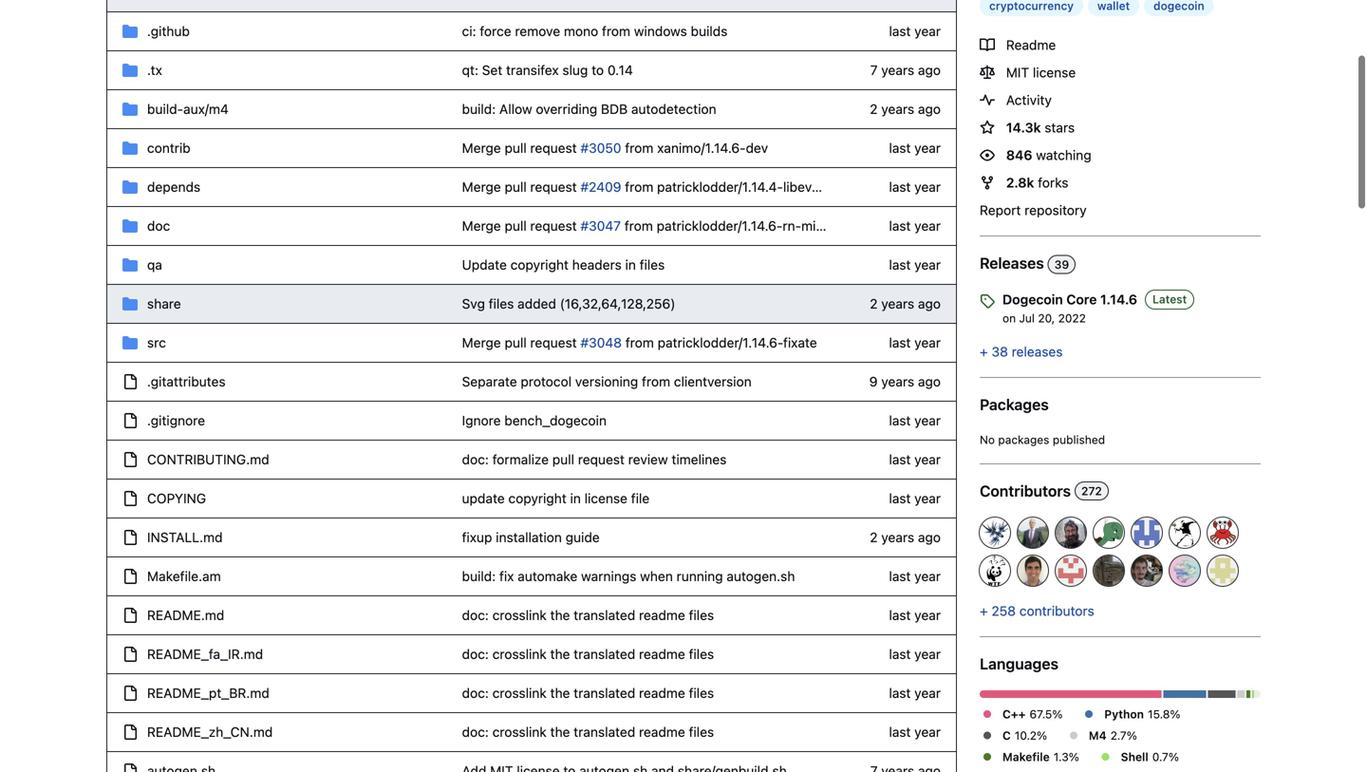 Task type: vqa. For each thing, say whether or not it's contained in the screenshot.
2 Years Ago
yes



Task type: describe. For each thing, give the bounding box(es) containing it.
dot fill image for makefile
[[980, 743, 995, 758]]

readme_pt_br.md
[[147, 679, 270, 694]]

from for mono
[[602, 17, 631, 32]]

patricklodder/1.14.6- for fixate
[[658, 328, 784, 344]]

0 vertical spatial license
[[1033, 58, 1076, 74]]

#2409 link
[[581, 172, 622, 188]]

doc: crosslink the translated readme files for readme_pt_br.md
[[462, 679, 714, 694]]

year for .github
[[915, 17, 941, 32]]

2.1.12
[[838, 172, 872, 188]]

pull for merge pull request #2409 from patricklodder/1.14.4-libevent-2.1.12
[[505, 172, 527, 188]]

c++
[[1003, 701, 1026, 714]]

slug
[[563, 56, 588, 71]]

request for #2409
[[530, 172, 577, 188]]

the for readme_zh_cn.md
[[551, 718, 570, 733]]

7
[[871, 56, 878, 71]]

request left review
[[578, 445, 625, 461]]

@maflcko image
[[1208, 511, 1239, 541]]

directory image for doc
[[123, 212, 138, 227]]

39
[[1055, 251, 1070, 265]]

contributors
[[980, 475, 1071, 493]]

from xanimo/1.14.6-dev link
[[625, 133, 769, 149]]

years for clientversion
[[882, 367, 915, 383]]

258
[[992, 596, 1016, 612]]

mit
[[1007, 58, 1030, 74]]

3 years from the top
[[882, 289, 915, 305]]

install.md link
[[147, 523, 223, 539]]

last year for readme.md
[[889, 601, 941, 616]]

build: fix automake warnings when running autogen.sh
[[462, 562, 795, 577]]

.github
[[147, 17, 190, 32]]

merge pull request #3047 from patricklodder/1.14.6-rn-minor
[[462, 211, 837, 227]]

5 years from the top
[[882, 523, 915, 539]]

@patricklodder image
[[1018, 511, 1049, 541]]

patricklodder/1.14.6- for rn-
[[657, 211, 783, 227]]

doc: crosslink the translated readme files link for readme_zh_cn.md
[[462, 718, 714, 733]]

ago for to
[[918, 56, 941, 71]]

crosslink for readme_fa_ir.md
[[493, 640, 547, 655]]

2.8k
[[1007, 168, 1035, 184]]

directory image for .tx
[[123, 56, 138, 71]]

846 watching
[[1007, 141, 1092, 156]]

doc: crosslink the translated readme files link for readme.md
[[462, 601, 714, 616]]

repository
[[1025, 196, 1087, 211]]

automake
[[518, 562, 578, 577]]

@langerhans image
[[980, 549, 1011, 579]]

fixup installation guide
[[462, 523, 600, 539]]

year for qa
[[915, 250, 941, 266]]

dot fill image for c++
[[980, 700, 995, 715]]

qt: set transifex slug to 0.14
[[462, 56, 633, 71]]

c 10.2 image
[[1209, 684, 1236, 691]]

installation
[[496, 523, 562, 539]]

last for doc
[[889, 211, 911, 227]]

years for to
[[882, 56, 915, 71]]

@jonasschnelli image
[[1170, 511, 1201, 541]]

review
[[628, 445, 668, 461]]

year for .gitignore
[[915, 406, 941, 422]]

#3048 link
[[581, 328, 622, 344]]

files for readme_pt_br.md
[[689, 679, 714, 694]]

merge pull request link for merge pull request #2409 from patricklodder/1.14.4-libevent-2.1.12
[[462, 172, 577, 188]]

doc: crosslink the translated readme files link for readme_fa_ir.md
[[462, 640, 714, 655]]

readme.md link
[[147, 601, 224, 616]]

no
[[980, 426, 995, 440]]

activity
[[1007, 85, 1052, 101]]

846
[[1007, 141, 1033, 156]]

merge for merge pull request #3047 from patricklodder/1.14.6-rn-minor
[[462, 211, 501, 227]]

readme link
[[980, 30, 1057, 46]]

allow
[[500, 95, 532, 110]]

files for readme.md
[[689, 601, 714, 616]]

@thebluematt image
[[1132, 511, 1163, 541]]

9
[[870, 367, 878, 383]]

from for #3050
[[625, 133, 654, 149]]

pulse image
[[980, 86, 995, 101]]

doc: crosslink the translated readme files for readme.md
[[462, 601, 714, 616]]

remove
[[515, 17, 561, 32]]

@ummjackson image
[[1170, 549, 1201, 579]]

@theuni image
[[1094, 511, 1125, 541]]

translated for readme_fa_ir.md
[[574, 640, 636, 655]]

ci: force remove mono from windows builds link
[[462, 17, 728, 32]]

year for contrib
[[915, 133, 941, 149]]

dogecoin
[[1003, 285, 1064, 301]]

doc: for readme_zh_cn.md
[[462, 718, 489, 733]]

update copyright in license file link
[[462, 484, 650, 500]]

translated for readme_zh_cn.md
[[574, 718, 636, 733]]

files for readme_fa_ir.md
[[689, 640, 714, 655]]

year for makefile.am
[[915, 562, 941, 577]]

last year for readme_pt_br.md
[[889, 679, 941, 694]]

year for readme_zh_cn.md
[[915, 718, 941, 733]]

makefile
[[1003, 744, 1050, 757]]

2022
[[1059, 305, 1086, 318]]

year for readme_pt_br.md
[[915, 679, 941, 694]]

readme_pt_br.md link
[[147, 679, 270, 694]]

crosslink for readme_zh_cn.md
[[493, 718, 547, 733]]

law image
[[980, 58, 995, 74]]

directory image for share
[[123, 290, 138, 305]]

c 10.2%
[[1003, 722, 1048, 736]]

m4 2.7%
[[1089, 722, 1138, 736]]

report repository link
[[980, 196, 1087, 211]]

makefile.am
[[147, 562, 221, 577]]

+ 258 contributors link
[[980, 596, 1095, 612]]

c++ 67.5 image
[[980, 684, 1162, 691]]

38
[[992, 337, 1009, 353]]

c
[[1003, 722, 1011, 736]]

added
[[518, 289, 556, 305]]

year for depends
[[915, 172, 941, 188]]

update
[[462, 250, 507, 266]]

#3047 link
[[581, 211, 621, 227]]

mit license
[[1003, 58, 1076, 74]]

contrib
[[147, 133, 191, 149]]

ago for autodetection
[[918, 95, 941, 110]]

bench_dogecoin
[[505, 406, 607, 422]]

copying
[[147, 484, 206, 500]]

latest
[[1153, 286, 1187, 299]]

formalize
[[493, 445, 549, 461]]

minor
[[802, 211, 837, 227]]

crosslink for readme_pt_br.md
[[493, 679, 547, 694]]

last for makefile.am
[[889, 562, 911, 577]]

forks
[[1038, 168, 1069, 184]]

#3050 link
[[581, 133, 622, 149]]

@sdaftuar image
[[1208, 549, 1239, 579]]

svg files added (16,32,64,128,256) link
[[462, 289, 676, 305]]

activity link
[[980, 85, 1052, 101]]

@diapolo image
[[1056, 549, 1087, 579]]

last year for .github
[[889, 17, 941, 32]]

build: allow overriding bdb autodetection
[[462, 95, 717, 110]]

repo forked image
[[980, 169, 995, 184]]

core
[[1067, 285, 1097, 301]]

depends
[[147, 172, 201, 188]]

last for .gitignore
[[889, 406, 911, 422]]

ignore bench_dogecoin
[[462, 406, 607, 422]]

1.14.6
[[1101, 285, 1138, 301]]

@morcos image
[[1018, 549, 1049, 579]]

build: for build: allow overriding bdb autodetection
[[462, 95, 496, 110]]

separate protocol versioning from clientversion
[[462, 367, 752, 383]]

qt:
[[462, 56, 479, 71]]

0.14
[[608, 56, 633, 71]]

from for #3047
[[625, 211, 653, 227]]

build-aux/ m4
[[147, 95, 229, 110]]

last for .github
[[889, 17, 911, 32]]

force
[[480, 17, 512, 32]]

src link
[[147, 328, 166, 344]]

to
[[592, 56, 604, 71]]

the for readme.md
[[551, 601, 570, 616]]

0 horizontal spatial in
[[570, 484, 581, 500]]

files for readme_zh_cn.md
[[689, 718, 714, 733]]

doc: for readme_pt_br.md
[[462, 679, 489, 694]]

jul
[[1020, 305, 1035, 318]]

merge pull request #2409 from patricklodder/1.14.4-libevent-2.1.12
[[462, 172, 872, 188]]

qa link
[[147, 250, 162, 266]]

dot fill image for shell
[[1099, 743, 1114, 758]]

last year for copying
[[889, 484, 941, 500]]

from patricklodder/1.14.6-rn-minor link
[[625, 211, 837, 227]]

3 directory image from the top
[[123, 95, 138, 110]]

request for #3047
[[530, 211, 577, 227]]

doc: crosslink the translated readme files link for readme_pt_br.md
[[462, 679, 714, 694]]

depends link
[[147, 172, 201, 188]]

update copyright headers in files
[[462, 250, 665, 266]]

dot fill image for c
[[980, 721, 995, 737]]

3 2 from the top
[[870, 523, 878, 539]]



Task type: locate. For each thing, give the bounding box(es) containing it.
3 translated from the top
[[574, 679, 636, 694]]

10.2%
[[1015, 722, 1048, 736]]

pull for merge pull request #3047 from patricklodder/1.14.6-rn-minor
[[505, 211, 527, 227]]

last year for src
[[889, 328, 941, 344]]

packages
[[980, 389, 1049, 407]]

7 last year from the top
[[889, 406, 941, 422]]

+ left "38"
[[980, 337, 988, 353]]

builds
[[691, 17, 728, 32]]

year for readme.md
[[915, 601, 941, 616]]

14 year from the top
[[915, 718, 941, 733]]

6 year from the top
[[915, 328, 941, 344]]

dot fill image left c++
[[980, 700, 995, 715]]

build: left allow
[[462, 95, 496, 110]]

0 vertical spatial 2 years ago
[[870, 95, 941, 110]]

transifex
[[506, 56, 559, 71]]

doc: formalize pull request review timelines link
[[462, 445, 727, 461]]

from down merge pull request #3048 from patricklodder/1.14.6-fixate
[[642, 367, 671, 383]]

directory image
[[123, 17, 138, 32], [123, 56, 138, 71], [123, 95, 138, 110], [123, 134, 138, 149], [123, 173, 138, 188], [123, 251, 138, 266]]

0 horizontal spatial license
[[585, 484, 628, 500]]

patricklodder/1.14.4-
[[657, 172, 784, 188]]

4 translated from the top
[[574, 718, 636, 733]]

svg
[[462, 289, 485, 305]]

copyright up fixup installation guide link
[[509, 484, 567, 500]]

install.md
[[147, 523, 223, 539]]

2 years ago for (16,32,64,128,256)
[[870, 289, 941, 305]]

14 last year from the top
[[889, 718, 941, 733]]

directory image left doc link
[[123, 212, 138, 227]]

7 last from the top
[[889, 406, 911, 422]]

4 the from the top
[[551, 718, 570, 733]]

bdb
[[601, 95, 628, 110]]

4 last year from the top
[[889, 211, 941, 227]]

request for #3050
[[530, 133, 577, 149]]

last year for depends
[[889, 172, 941, 188]]

directory image for src
[[123, 329, 138, 344]]

2 vertical spatial 2 years ago
[[870, 523, 941, 539]]

.gitignore
[[147, 406, 205, 422]]

request for #3048
[[530, 328, 577, 344]]

last for contrib
[[889, 133, 911, 149]]

ago right 7
[[918, 56, 941, 71]]

m4
[[209, 95, 229, 110]]

5 ago from the top
[[918, 523, 941, 539]]

2 merge pull request link from the top
[[462, 172, 577, 188]]

merge
[[462, 133, 501, 149], [462, 172, 501, 188], [462, 211, 501, 227], [462, 328, 501, 344]]

merge for merge pull request #3048 from patricklodder/1.14.6-fixate
[[462, 328, 501, 344]]

1 translated from the top
[[574, 601, 636, 616]]

9 years ago
[[870, 367, 941, 383]]

from right mono
[[602, 17, 631, 32]]

patricklodder/1.14.6- down the patricklodder/1.14.4-
[[657, 211, 783, 227]]

directory image left contrib link
[[123, 134, 138, 149]]

#2409
[[581, 172, 622, 188]]

year for src
[[915, 328, 941, 344]]

7 year from the top
[[915, 406, 941, 422]]

2 directory image from the top
[[123, 290, 138, 305]]

on jul 20, 2022
[[1003, 305, 1086, 318]]

license right the mit
[[1033, 58, 1076, 74]]

protocol
[[521, 367, 572, 383]]

license left file
[[585, 484, 628, 500]]

1 horizontal spatial in
[[625, 250, 636, 266]]

1 vertical spatial dot fill image
[[1067, 721, 1082, 737]]

doc: crosslink the translated readme files for readme_zh_cn.md
[[462, 718, 714, 733]]

from right #3047
[[625, 211, 653, 227]]

1 + from the top
[[980, 337, 988, 353]]

4 merge pull request link from the top
[[462, 328, 577, 344]]

from right #3050 link in the top left of the page
[[625, 133, 654, 149]]

2 doc: crosslink the translated readme files from the top
[[462, 640, 714, 655]]

build-
[[147, 95, 183, 110]]

directory image left src link
[[123, 329, 138, 344]]

other 1.8 image
[[1257, 684, 1261, 691]]

3 readme from the top
[[639, 679, 686, 694]]

doc: for readme_fa_ir.md
[[462, 640, 489, 655]]

build: for build: fix automake warnings when running autogen.sh
[[462, 562, 496, 577]]

4 ago from the top
[[918, 367, 941, 383]]

ago left tag "image"
[[918, 289, 941, 305]]

2 vertical spatial 2
[[870, 523, 878, 539]]

@luke jr image
[[1132, 549, 1163, 579]]

1 vertical spatial +
[[980, 596, 988, 612]]

2 merge from the top
[[462, 172, 501, 188]]

2 doc: crosslink the translated readme files link from the top
[[462, 640, 714, 655]]

request up update copyright headers in files link
[[530, 211, 577, 227]]

7 years ago
[[871, 56, 941, 71]]

14 last from the top
[[889, 718, 911, 733]]

doc: crosslink the translated readme files link
[[462, 601, 714, 616], [462, 640, 714, 655], [462, 679, 714, 694], [462, 718, 714, 733]]

share
[[147, 289, 181, 305]]

license
[[1033, 58, 1076, 74], [585, 484, 628, 500]]

2.7%
[[1111, 722, 1138, 736]]

2 year from the top
[[915, 133, 941, 149]]

ago for clientversion
[[918, 367, 941, 383]]

patricklodder/1.14.6-
[[657, 211, 783, 227], [658, 328, 784, 344]]

2 last year from the top
[[889, 133, 941, 149]]

doc: crosslink the translated readme files for readme_fa_ir.md
[[462, 640, 714, 655]]

doc: for contributing.md
[[462, 445, 489, 461]]

0 vertical spatial patricklodder/1.14.6-
[[657, 211, 783, 227]]

readme for readme_zh_cn.md
[[639, 718, 686, 733]]

1 doc: from the top
[[462, 445, 489, 461]]

directory image left 'depends' link
[[123, 173, 138, 188]]

dot fill image down m4 2.7%
[[1099, 743, 1114, 758]]

files
[[640, 250, 665, 266], [489, 289, 514, 305], [689, 601, 714, 616], [689, 640, 714, 655], [689, 679, 714, 694], [689, 718, 714, 733]]

14.3k stars
[[1007, 113, 1075, 129]]

python 15.8 image
[[1164, 684, 1207, 691]]

1 vertical spatial 2 years ago
[[870, 289, 941, 305]]

2 vertical spatial directory image
[[123, 329, 138, 344]]

merge pull request #3048 from patricklodder/1.14.6-fixate
[[462, 328, 817, 344]]

ago down the 7 years ago
[[918, 95, 941, 110]]

1 year from the top
[[915, 17, 941, 32]]

0 vertical spatial build:
[[462, 95, 496, 110]]

67.5%
[[1030, 701, 1063, 714]]

last for src
[[889, 328, 911, 344]]

@sipa image
[[1056, 511, 1087, 541]]

1 build: from the top
[[462, 95, 496, 110]]

last for qa
[[889, 250, 911, 266]]

13 year from the top
[[915, 679, 941, 694]]

2 years ago left @laanwj image
[[870, 523, 941, 539]]

2 years ago down the 7 years ago
[[870, 95, 941, 110]]

2 last from the top
[[889, 133, 911, 149]]

#3048
[[581, 328, 622, 344]]

2 years ago up 9 years ago
[[870, 289, 941, 305]]

1 last year from the top
[[889, 17, 941, 32]]

merge pull request link
[[462, 133, 577, 149], [462, 172, 577, 188], [462, 211, 577, 227], [462, 328, 577, 344]]

last year for readme_fa_ir.md
[[889, 640, 941, 655]]

2 directory image from the top
[[123, 56, 138, 71]]

windows
[[634, 17, 687, 32]]

request down overriding on the left of the page
[[530, 133, 577, 149]]

4 last from the top
[[889, 211, 911, 227]]

directory image left build- in the top of the page
[[123, 95, 138, 110]]

eye image
[[980, 141, 995, 156]]

2 build: from the top
[[462, 562, 496, 577]]

3 the from the top
[[551, 679, 570, 694]]

+ 38 releases link
[[980, 337, 1063, 353]]

0 horizontal spatial dot fill image
[[980, 700, 995, 715]]

readme_fa_ir.md link
[[147, 640, 263, 655]]

directory image for .github
[[123, 17, 138, 32]]

1 vertical spatial directory image
[[123, 290, 138, 305]]

.github link
[[147, 17, 190, 32]]

in up guide
[[570, 484, 581, 500]]

2 the from the top
[[551, 640, 570, 655]]

1 2 from the top
[[870, 95, 878, 110]]

from right #3048 link at the left top of the page
[[626, 328, 654, 344]]

last for contributing.md
[[889, 445, 911, 461]]

contributing.md link
[[147, 445, 269, 461]]

1 vertical spatial patricklodder/1.14.6-
[[658, 328, 784, 344]]

3 doc: crosslink the translated readme files link from the top
[[462, 679, 714, 694]]

@chromatic image
[[1094, 549, 1125, 579]]

2.8k forks
[[1007, 168, 1069, 184]]

2 + from the top
[[980, 596, 988, 612]]

readme.md
[[147, 601, 224, 616]]

8 last from the top
[[889, 445, 911, 461]]

readme_fa_ir.md
[[147, 640, 263, 655]]

report
[[980, 196, 1021, 211]]

2 readme from the top
[[639, 640, 686, 655]]

merge pull request link for merge pull request #3050 from xanimo/1.14.6-dev
[[462, 133, 577, 149]]

dot fill image
[[980, 700, 995, 715], [1067, 721, 1082, 737], [1099, 743, 1114, 758]]

3 directory image from the top
[[123, 329, 138, 344]]

1 vertical spatial copyright
[[509, 484, 567, 500]]

last year for contributing.md
[[889, 445, 941, 461]]

last year for makefile.am
[[889, 562, 941, 577]]

directory image for depends
[[123, 173, 138, 188]]

directory image left qa
[[123, 251, 138, 266]]

last for readme_pt_br.md
[[889, 679, 911, 694]]

last year for contrib
[[889, 133, 941, 149]]

3 last year from the top
[[889, 172, 941, 188]]

13 last year from the top
[[889, 679, 941, 694]]

m4 2.7 image
[[1238, 684, 1245, 691]]

4 doc: crosslink the translated readme files link from the top
[[462, 718, 714, 733]]

2 2 from the top
[[870, 289, 878, 305]]

4 years from the top
[[882, 367, 915, 383]]

0 vertical spatial +
[[980, 337, 988, 353]]

year for readme_fa_ir.md
[[915, 640, 941, 655]]

.tx link
[[147, 56, 162, 71]]

1 last from the top
[[889, 17, 911, 32]]

copyright for update
[[511, 250, 569, 266]]

build: fix automake warnings when running autogen.sh link
[[462, 562, 795, 577]]

3 doc: crosslink the translated readme files from the top
[[462, 679, 714, 694]]

doc:
[[462, 445, 489, 461], [462, 601, 489, 616], [462, 640, 489, 655], [462, 679, 489, 694], [462, 718, 489, 733]]

1 ago from the top
[[918, 56, 941, 71]]

0 vertical spatial in
[[625, 250, 636, 266]]

8 last year from the top
[[889, 445, 941, 461]]

6 directory image from the top
[[123, 251, 138, 266]]

+ left 258
[[980, 596, 988, 612]]

pull for merge pull request #3048 from patricklodder/1.14.6-fixate
[[505, 328, 527, 344]]

2 2 years ago from the top
[[870, 289, 941, 305]]

5 directory image from the top
[[123, 173, 138, 188]]

crosslink for readme.md
[[493, 601, 547, 616]]

13 last from the top
[[889, 679, 911, 694]]

12 last from the top
[[889, 640, 911, 655]]

1 merge pull request link from the top
[[462, 133, 577, 149]]

ignore
[[462, 406, 501, 422]]

packages
[[999, 426, 1050, 440]]

libevent-
[[784, 172, 838, 188]]

0 vertical spatial copyright
[[511, 250, 569, 266]]

1 vertical spatial build:
[[462, 562, 496, 577]]

dot fill image
[[1082, 700, 1097, 715], [980, 721, 995, 737], [980, 743, 995, 758], [980, 764, 995, 772]]

1 readme from the top
[[639, 601, 686, 616]]

copyright
[[511, 250, 569, 266], [509, 484, 567, 500]]

the for readme_pt_br.md
[[551, 679, 570, 694]]

fixate
[[784, 328, 817, 344]]

from right #2409
[[625, 172, 654, 188]]

tag image
[[980, 287, 995, 302]]

ago left @laanwj image
[[918, 523, 941, 539]]

last year for readme_zh_cn.md
[[889, 718, 941, 733]]

from for #3048
[[626, 328, 654, 344]]

3 crosslink from the top
[[493, 679, 547, 694]]

3 ago from the top
[[918, 289, 941, 305]]

contrib link
[[147, 133, 191, 149]]

2 for (16,32,64,128,256)
[[870, 289, 878, 305]]

build: left 'fix'
[[462, 562, 496, 577]]

last for readme_zh_cn.md
[[889, 718, 911, 733]]

1 directory image from the top
[[123, 212, 138, 227]]

@laanwj image
[[980, 511, 1011, 541]]

m4
[[1089, 722, 1107, 736]]

1 the from the top
[[551, 601, 570, 616]]

3 doc: from the top
[[462, 640, 489, 655]]

4 doc: from the top
[[462, 679, 489, 694]]

6 last from the top
[[889, 328, 911, 344]]

1 crosslink from the top
[[493, 601, 547, 616]]

2 ago from the top
[[918, 95, 941, 110]]

10 year from the top
[[915, 562, 941, 577]]

last for depends
[[889, 172, 911, 188]]

5 doc: from the top
[[462, 718, 489, 733]]

aux/
[[183, 95, 209, 110]]

ci: force remove mono from windows builds
[[462, 17, 728, 32]]

6 last year from the top
[[889, 328, 941, 344]]

shell
[[1121, 744, 1149, 757]]

from
[[602, 17, 631, 32], [625, 133, 654, 149], [625, 172, 654, 188], [625, 211, 653, 227], [626, 328, 654, 344], [642, 367, 671, 383]]

10 last year from the top
[[889, 562, 941, 577]]

11 last year from the top
[[889, 601, 941, 616]]

warnings
[[581, 562, 637, 577]]

in right headers
[[625, 250, 636, 266]]

pull for merge pull request #3050 from xanimo/1.14.6-dev
[[505, 133, 527, 149]]

3 last from the top
[[889, 172, 911, 188]]

3 merge from the top
[[462, 211, 501, 227]]

12 year from the top
[[915, 640, 941, 655]]

published
[[1053, 426, 1106, 440]]

years
[[882, 56, 915, 71], [882, 95, 915, 110], [882, 289, 915, 305], [882, 367, 915, 383], [882, 523, 915, 539]]

merge for merge pull request #2409 from patricklodder/1.14.4-libevent-2.1.12
[[462, 172, 501, 188]]

1 vertical spatial license
[[585, 484, 628, 500]]

in
[[625, 250, 636, 266], [570, 484, 581, 500]]

update copyright in license file
[[462, 484, 650, 500]]

14.3k
[[1007, 113, 1041, 129]]

last year for .gitignore
[[889, 406, 941, 422]]

contributing.md
[[147, 445, 269, 461]]

directory image left .github link
[[123, 17, 138, 32]]

readme
[[1003, 30, 1057, 46]]

2 horizontal spatial dot fill image
[[1099, 743, 1114, 758]]

5 last from the top
[[889, 250, 911, 266]]

shell 0.7%
[[1121, 744, 1180, 757]]

request left #2409
[[530, 172, 577, 188]]

last year for qa
[[889, 250, 941, 266]]

3 year from the top
[[915, 172, 941, 188]]

year for doc
[[915, 211, 941, 227]]

readme for readme_pt_br.md
[[639, 679, 686, 694]]

copyright for update
[[509, 484, 567, 500]]

3 merge pull request link from the top
[[462, 211, 577, 227]]

2 doc: from the top
[[462, 601, 489, 616]]

1 vertical spatial 2
[[870, 289, 878, 305]]

src
[[147, 328, 166, 344]]

versioning
[[575, 367, 638, 383]]

2 vertical spatial dot fill image
[[1099, 743, 1114, 758]]

fixup
[[462, 523, 492, 539]]

request up protocol
[[530, 328, 577, 344]]

4 crosslink from the top
[[493, 718, 547, 733]]

the for readme_fa_ir.md
[[551, 640, 570, 655]]

9 year from the top
[[915, 484, 941, 500]]

contributors
[[1020, 596, 1095, 612]]

patricklodder/1.14.6- up clientversion
[[658, 328, 784, 344]]

book image
[[980, 31, 995, 46]]

request
[[530, 133, 577, 149], [530, 172, 577, 188], [530, 211, 577, 227], [530, 328, 577, 344], [578, 445, 625, 461]]

4 readme from the top
[[639, 718, 686, 733]]

ago right 9
[[918, 367, 941, 383]]

9 last from the top
[[889, 484, 911, 500]]

+ 38 releases
[[980, 337, 1063, 353]]

ignore bench_dogecoin link
[[462, 406, 607, 422]]

2 years ago for bdb
[[870, 95, 941, 110]]

9 last year from the top
[[889, 484, 941, 500]]

timelines
[[672, 445, 727, 461]]

0 vertical spatial directory image
[[123, 212, 138, 227]]

4 directory image from the top
[[123, 134, 138, 149]]

copyright up added
[[511, 250, 569, 266]]

separate protocol versioning from clientversion link
[[462, 367, 752, 383]]

autogen.sh
[[727, 562, 795, 577]]

1 horizontal spatial dot fill image
[[1067, 721, 1082, 737]]

merge pull request link for merge pull request #3047 from patricklodder/1.14.6-rn-minor
[[462, 211, 577, 227]]

doc: formalize pull request review timelines
[[462, 445, 727, 461]]

1 years from the top
[[882, 56, 915, 71]]

readme for readme_fa_ir.md
[[639, 640, 686, 655]]

11 year from the top
[[915, 601, 941, 616]]

dot fill image up 1.3%
[[1067, 721, 1082, 737]]

autodetection
[[632, 95, 717, 110]]

dot fill image for python
[[1082, 700, 1097, 715]]

4 year from the top
[[915, 211, 941, 227]]

+ for contributors
[[980, 596, 988, 612]]

1 doc: crosslink the translated readme files from the top
[[462, 601, 714, 616]]

10 last from the top
[[889, 562, 911, 577]]

3 2 years ago from the top
[[870, 523, 941, 539]]

directory image left .tx 'link'
[[123, 56, 138, 71]]

readme_zh_cn.md
[[147, 718, 273, 733]]

directory image for contrib
[[123, 134, 138, 149]]

11 last from the top
[[889, 601, 911, 616]]

last for readme.md
[[889, 601, 911, 616]]

from for #2409
[[625, 172, 654, 188]]

4 merge from the top
[[462, 328, 501, 344]]

directory image
[[123, 212, 138, 227], [123, 290, 138, 305], [123, 329, 138, 344]]

2 translated from the top
[[574, 640, 636, 655]]

2 crosslink from the top
[[493, 640, 547, 655]]

#3047
[[581, 211, 621, 227]]

8 year from the top
[[915, 445, 941, 461]]

years for autodetection
[[882, 95, 915, 110]]

0 vertical spatial dot fill image
[[980, 700, 995, 715]]

15.8%
[[1148, 701, 1181, 714]]

last for readme_fa_ir.md
[[889, 640, 911, 655]]

star image
[[980, 113, 995, 129]]

headers
[[572, 250, 622, 266]]

1 2 years ago from the top
[[870, 95, 941, 110]]

dot fill image for m4
[[1067, 721, 1082, 737]]

directory image left share link
[[123, 290, 138, 305]]

last for copying
[[889, 484, 911, 500]]

pull
[[505, 133, 527, 149], [505, 172, 527, 188], [505, 211, 527, 227], [505, 328, 527, 344], [553, 445, 575, 461]]

0 vertical spatial 2
[[870, 95, 878, 110]]

2 years from the top
[[882, 95, 915, 110]]

5 last year from the top
[[889, 250, 941, 266]]

1 horizontal spatial license
[[1033, 58, 1076, 74]]

year for copying
[[915, 484, 941, 500]]

1 merge from the top
[[462, 133, 501, 149]]

year for contributing.md
[[915, 445, 941, 461]]

1 vertical spatial in
[[570, 484, 581, 500]]

doc: for readme.md
[[462, 601, 489, 616]]

merge for merge pull request #3050 from xanimo/1.14.6-dev
[[462, 133, 501, 149]]



